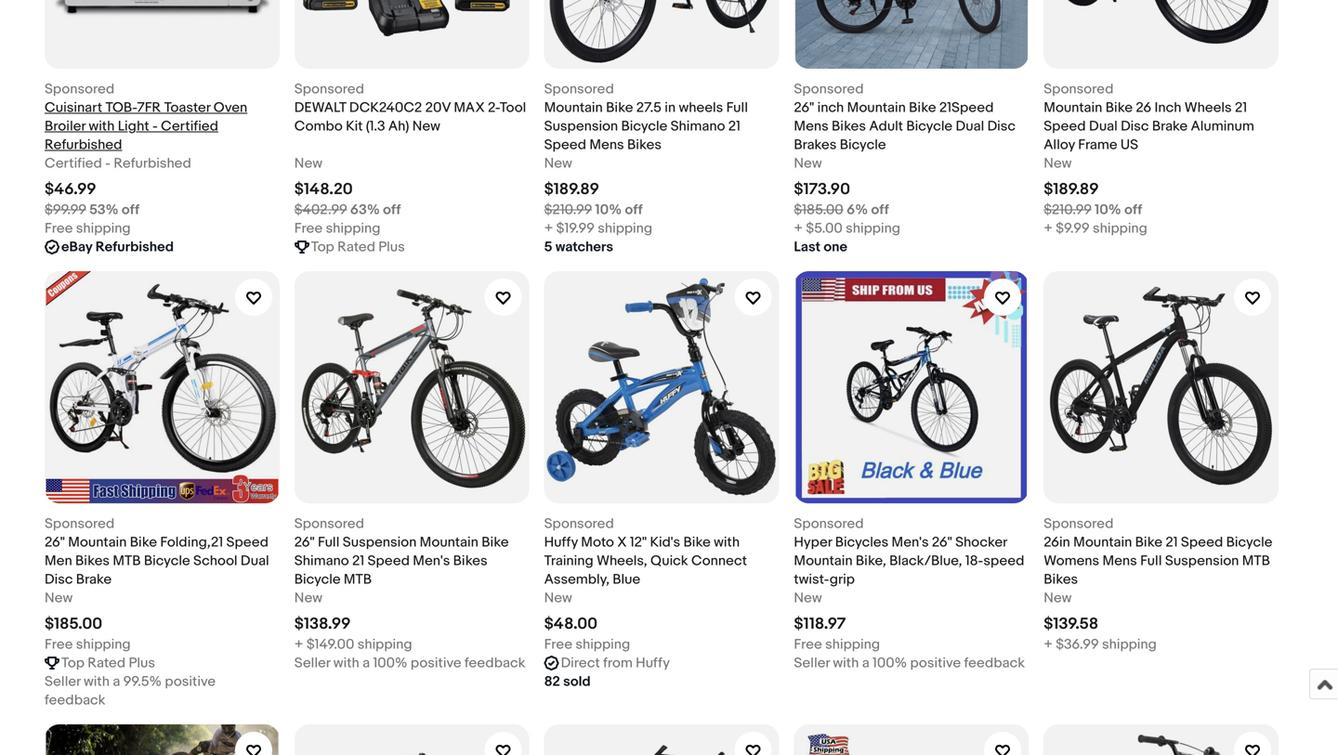 Task type: locate. For each thing, give the bounding box(es) containing it.
suspension inside sponsored 26in mountain bike 21 speed bicycle womens mens full suspension mtb bikes new $139.58 + $36.99 shipping
[[1166, 553, 1240, 570]]

aluminum
[[1192, 118, 1255, 135]]

free inside sponsored hyper bicycles men's 26" shocker mountain bike, black/blue, 18-speed twist-grip new $118.97 free shipping seller with a 100% positive feedback
[[794, 637, 823, 654]]

top rated plus down '63%'
[[311, 239, 405, 256]]

new up $139.58 text field
[[1044, 591, 1072, 607]]

huffy
[[544, 535, 578, 551], [636, 656, 670, 672]]

1 vertical spatial top
[[61, 656, 85, 672]]

0 horizontal spatial brake
[[76, 572, 112, 589]]

bikes inside sponsored mountain bike 27.5 in wheels full suspension bicycle shimano 21 speed mens bikes new $189.89 $210.99 10% off + $19.99 shipping 5 watchers
[[628, 137, 662, 154]]

top for top rated plus text box
[[311, 239, 335, 256]]

free
[[45, 220, 73, 237], [295, 220, 323, 237], [45, 637, 73, 654], [544, 637, 573, 654], [794, 637, 823, 654]]

0 vertical spatial plus
[[379, 239, 405, 256]]

dual inside sponsored 26" inch mountain bike 21speed mens bikes adult bicycle dual disc brakes bicycle new $173.90 $185.00 6% off + $5.00 shipping last one
[[956, 118, 985, 135]]

rated down free shipping text box
[[88, 656, 126, 672]]

53%
[[89, 202, 119, 219]]

disc inside sponsored mountain bike 26 inch wheels 21 speed dual disc brake aluminum alloy frame us new $189.89 $210.99 10% off + $9.99 shipping
[[1121, 118, 1150, 135]]

inch
[[818, 100, 845, 116]]

certified up the $46.99
[[45, 155, 102, 172]]

2 seller with a 100% positive feedback text field from the left
[[794, 655, 1026, 673]]

0 vertical spatial top
[[311, 239, 335, 256]]

new up $148.20 "text box"
[[295, 155, 323, 172]]

mountain inside sponsored 26in mountain bike 21 speed bicycle womens mens full suspension mtb bikes new $139.58 + $36.99 shipping
[[1074, 535, 1133, 551]]

disc down 21speed
[[988, 118, 1016, 135]]

+ $5.00 shipping text field
[[794, 220, 901, 238]]

mens up 'brakes'
[[794, 118, 829, 135]]

free shipping text field up ebay
[[45, 220, 131, 238]]

$99.99
[[45, 202, 86, 219]]

off inside sponsored cuisinart tob-7fr toaster oven broiler with light - certified refurbished certified - refurbished $46.99 $99.99 53% off free shipping
[[122, 202, 140, 219]]

new text field down 'brakes'
[[794, 154, 823, 173]]

full up $138.99 text field
[[318, 535, 340, 551]]

0 horizontal spatial mens
[[590, 137, 625, 154]]

new down assembly,
[[544, 591, 573, 607]]

sponsored text field for $173.90
[[794, 80, 864, 99]]

6%
[[847, 202, 869, 219]]

2 horizontal spatial full
[[1141, 553, 1163, 570]]

sponsored for sponsored 26" full suspension mountain bike shimano 21 speed men's bikes bicycle mtb new $138.99 + $149.00 shipping seller with a 100% positive feedback
[[295, 516, 364, 533]]

new text field down twist-
[[794, 590, 823, 608]]

direct from huffy
[[561, 656, 670, 672]]

full right womens
[[1141, 553, 1163, 570]]

1 horizontal spatial brake
[[1153, 118, 1188, 135]]

$139.58 text field
[[1044, 615, 1099, 635]]

sponsored inside sponsored dewalt dck240c2 20v max 2-tool combo kit (1.3 ah) new
[[295, 81, 364, 98]]

2 100% from the left
[[873, 656, 908, 672]]

2 horizontal spatial seller
[[794, 656, 830, 672]]

disc down men
[[45, 572, 73, 589]]

with down top rated plus text field
[[84, 674, 110, 691]]

alloy
[[1044, 137, 1076, 154]]

top rated plus down free shipping text box
[[61, 656, 155, 672]]

27.5
[[637, 100, 662, 116]]

shipping right '$149.00'
[[358, 637, 412, 654]]

0 horizontal spatial $210.99
[[544, 202, 592, 219]]

18-
[[966, 553, 984, 570]]

1 horizontal spatial $185.00
[[794, 202, 844, 219]]

1 vertical spatial -
[[105, 155, 111, 172]]

new text field for mountain bike 27.5 in wheels full suspension bicycle shimano 21 speed mens bikes
[[544, 154, 573, 173]]

2 $189.89 from the left
[[1044, 180, 1100, 200]]

26" up black/blue,
[[933, 535, 953, 551]]

2 off from the left
[[383, 202, 401, 219]]

$189.89
[[544, 180, 600, 200], [1044, 180, 1100, 200]]

1 horizontal spatial mtb
[[344, 572, 372, 589]]

refurbished down broiler
[[45, 137, 122, 154]]

$210.99 up '$19.99'
[[544, 202, 592, 219]]

full right the wheels
[[727, 100, 749, 116]]

new text field up $185.00 text box
[[45, 590, 73, 608]]

1 horizontal spatial -
[[152, 118, 158, 135]]

sponsored text field for $148.20
[[295, 80, 364, 99]]

0 horizontal spatial huffy
[[544, 535, 578, 551]]

off right 6%
[[872, 202, 890, 219]]

new text field up $139.58 text field
[[1044, 590, 1072, 608]]

new inside "new $148.20 $402.99 63% off free shipping"
[[295, 155, 323, 172]]

1 horizontal spatial rated
[[338, 239, 376, 256]]

sponsored for sponsored hyper bicycles men's 26" shocker mountain bike, black/blue, 18-speed twist-grip new $118.97 free shipping seller with a 100% positive feedback
[[794, 516, 864, 533]]

1 horizontal spatial suspension
[[544, 118, 618, 135]]

Sponsored text field
[[45, 80, 115, 99], [295, 80, 364, 99], [544, 80, 614, 99], [794, 80, 864, 99], [45, 515, 115, 534], [544, 515, 614, 534], [794, 515, 864, 534]]

1 horizontal spatial top
[[311, 239, 335, 256]]

4 off from the left
[[872, 202, 890, 219]]

1 vertical spatial rated
[[88, 656, 126, 672]]

99.5%
[[123, 674, 162, 691]]

1 10% from the left
[[595, 202, 622, 219]]

1 horizontal spatial men's
[[892, 535, 929, 551]]

20v
[[425, 100, 451, 116]]

new text field up $138.99 text field
[[295, 590, 323, 608]]

shipping inside sponsored cuisinart tob-7fr toaster oven broiler with light - certified refurbished certified - refurbished $46.99 $99.99 53% off free shipping
[[76, 220, 131, 237]]

1 seller with a 100% positive feedback text field from the left
[[295, 655, 526, 673]]

off right '53%'
[[122, 202, 140, 219]]

1 horizontal spatial $189.89
[[1044, 180, 1100, 200]]

1 horizontal spatial full
[[727, 100, 749, 116]]

mtb
[[113, 553, 141, 570], [1243, 553, 1271, 570], [344, 572, 372, 589]]

with down + $149.00 shipping text box on the bottom of page
[[334, 656, 360, 672]]

new inside sponsored 26in mountain bike 21 speed bicycle womens mens full suspension mtb bikes new $139.58 + $36.99 shipping
[[1044, 591, 1072, 607]]

off inside "new $148.20 $402.99 63% off free shipping"
[[383, 202, 401, 219]]

mountain inside sponsored hyper bicycles men's 26" shocker mountain bike, black/blue, 18-speed twist-grip new $118.97 free shipping seller with a 100% positive feedback
[[794, 553, 853, 570]]

speed
[[984, 553, 1025, 570]]

bikes inside sponsored 26" full suspension mountain bike shimano 21 speed men's bikes bicycle mtb new $138.99 + $149.00 shipping seller with a 100% positive feedback
[[453, 553, 488, 570]]

0 horizontal spatial suspension
[[343, 535, 417, 551]]

sponsored dewalt dck240c2 20v max 2-tool combo kit (1.3 ah) new
[[295, 81, 526, 135]]

bike inside sponsored 26" inch mountain bike 21speed mens bikes adult bicycle dual disc brakes bicycle new $173.90 $185.00 6% off + $5.00 shipping last one
[[910, 100, 937, 116]]

10% up + $19.99 shipping text field
[[595, 202, 622, 219]]

mens right womens
[[1103, 553, 1138, 570]]

dual
[[956, 118, 985, 135], [1090, 118, 1118, 135], [241, 553, 269, 570]]

0 vertical spatial men's
[[892, 535, 929, 551]]

off inside sponsored mountain bike 27.5 in wheels full suspension bicycle shimano 21 speed mens bikes new $189.89 $210.99 10% off + $19.99 shipping 5 watchers
[[625, 202, 643, 219]]

new text field for huffy moto x 12" kid's bike with training wheels, quick connect assembly, blue
[[544, 590, 573, 608]]

off
[[122, 202, 140, 219], [383, 202, 401, 219], [625, 202, 643, 219], [872, 202, 890, 219], [1125, 202, 1143, 219]]

$138.99
[[295, 615, 351, 635]]

dual down 21speed
[[956, 118, 985, 135]]

2 vertical spatial refurbished
[[95, 239, 174, 256]]

shipping down '53%'
[[76, 220, 131, 237]]

0 horizontal spatial feedback
[[45, 693, 106, 710]]

sponsored
[[45, 81, 115, 98], [295, 81, 364, 98], [544, 81, 614, 98], [794, 81, 864, 98], [1044, 81, 1114, 98], [45, 516, 115, 533], [295, 516, 364, 533], [544, 516, 614, 533], [794, 516, 864, 533], [1044, 516, 1114, 533]]

refurbished down light
[[114, 155, 191, 172]]

dual up frame
[[1090, 118, 1118, 135]]

sponsored for sponsored 26" inch mountain bike 21speed mens bikes adult bicycle dual disc brakes bicycle new $173.90 $185.00 6% off + $5.00 shipping last one
[[794, 81, 864, 98]]

seller down '$149.00'
[[295, 656, 330, 672]]

wheels
[[679, 100, 724, 116]]

brake
[[1153, 118, 1188, 135], [76, 572, 112, 589]]

3 off from the left
[[625, 202, 643, 219]]

1 vertical spatial shimano
[[295, 553, 349, 570]]

brake up $185.00 text box
[[76, 572, 112, 589]]

plus down '63%'
[[379, 239, 405, 256]]

speed inside sponsored 26" mountain bike folding,21 speed men bikes mtb bicycle school dual disc brake new $185.00 free shipping
[[226, 535, 269, 551]]

26" for $173.90
[[794, 100, 815, 116]]

light
[[118, 118, 149, 135]]

0 horizontal spatial 10%
[[595, 202, 622, 219]]

off for $189.89
[[625, 202, 643, 219]]

seller down $118.97
[[794, 656, 830, 672]]

1 off from the left
[[122, 202, 140, 219]]

2 horizontal spatial dual
[[1090, 118, 1118, 135]]

+
[[544, 220, 553, 237], [794, 220, 803, 237], [1044, 220, 1053, 237], [295, 637, 304, 654], [1044, 637, 1053, 654]]

21 inside sponsored 26" full suspension mountain bike shimano 21 speed men's bikes bicycle mtb new $138.99 + $149.00 shipping seller with a 100% positive feedback
[[352, 553, 365, 570]]

0 horizontal spatial positive
[[165, 674, 216, 691]]

10% up '+ $9.99 shipping' text field
[[1095, 202, 1122, 219]]

eBay Refurbished text field
[[61, 238, 174, 257]]

brake down inch
[[1153, 118, 1188, 135]]

Sponsored text field
[[1044, 80, 1114, 99], [295, 515, 364, 534], [1044, 515, 1114, 534]]

1 vertical spatial $185.00
[[45, 615, 102, 635]]

12"
[[630, 535, 647, 551]]

1 $189.89 from the left
[[544, 180, 600, 200]]

new text field down alloy
[[1044, 154, 1072, 173]]

combo
[[295, 118, 343, 135]]

2 horizontal spatial positive
[[911, 656, 962, 672]]

new text field up $148.20 "text box"
[[295, 154, 323, 173]]

1 100% from the left
[[373, 656, 408, 672]]

bike inside sponsored 26" full suspension mountain bike shimano 21 speed men's bikes bicycle mtb new $138.99 + $149.00 shipping seller with a 100% positive feedback
[[482, 535, 509, 551]]

1 horizontal spatial 10%
[[1095, 202, 1122, 219]]

new down alloy
[[1044, 155, 1072, 172]]

rated down '63%'
[[338, 239, 376, 256]]

free down $185.00 text box
[[45, 637, 73, 654]]

adult
[[870, 118, 904, 135]]

mens up $189.89 text box
[[590, 137, 625, 154]]

New text field
[[295, 154, 323, 173], [45, 590, 73, 608], [295, 590, 323, 608]]

sponsored inside sponsored cuisinart tob-7fr toaster oven broiler with light - certified refurbished certified - refurbished $46.99 $99.99 53% off free shipping
[[45, 81, 115, 98]]

1 vertical spatial mens
[[590, 137, 625, 154]]

top
[[311, 239, 335, 256], [61, 656, 85, 672]]

$48.00
[[544, 615, 598, 635]]

0 horizontal spatial -
[[105, 155, 111, 172]]

new text field for $185.00
[[45, 590, 73, 608]]

bike inside sponsored mountain bike 26 inch wheels 21 speed dual disc brake aluminum alloy frame us new $189.89 $210.99 10% off + $9.99 shipping
[[1106, 100, 1133, 116]]

top down $402.99
[[311, 239, 335, 256]]

0 horizontal spatial shimano
[[295, 553, 349, 570]]

full
[[727, 100, 749, 116], [318, 535, 340, 551], [1141, 553, 1163, 570]]

0 horizontal spatial top
[[61, 656, 85, 672]]

+ inside sponsored 26" inch mountain bike 21speed mens bikes adult bicycle dual disc brakes bicycle new $173.90 $185.00 6% off + $5.00 shipping last one
[[794, 220, 803, 237]]

1 vertical spatial suspension
[[343, 535, 417, 551]]

0 horizontal spatial seller
[[45, 674, 81, 691]]

26" inside sponsored 26" mountain bike folding,21 speed men bikes mtb bicycle school dual disc brake new $185.00 free shipping
[[45, 535, 65, 551]]

previous price $185.00 6% off text field
[[794, 201, 890, 220]]

0 vertical spatial mens
[[794, 118, 829, 135]]

new up $185.00 text box
[[45, 591, 73, 607]]

dual right school
[[241, 553, 269, 570]]

mountain inside sponsored mountain bike 27.5 in wheels full suspension bicycle shimano 21 speed mens bikes new $189.89 $210.99 10% off + $19.99 shipping 5 watchers
[[544, 100, 603, 116]]

speed inside sponsored mountain bike 27.5 in wheels full suspension bicycle shimano 21 speed mens bikes new $189.89 $210.99 10% off + $19.99 shipping 5 watchers
[[544, 137, 587, 154]]

0 vertical spatial -
[[152, 118, 158, 135]]

1 vertical spatial brake
[[76, 572, 112, 589]]

top inside text box
[[311, 239, 335, 256]]

1 horizontal spatial certified
[[161, 118, 218, 135]]

certified down toaster
[[161, 118, 218, 135]]

twist-
[[794, 572, 830, 589]]

1 vertical spatial plus
[[129, 656, 155, 672]]

quick
[[651, 553, 689, 570]]

1 horizontal spatial 100%
[[873, 656, 908, 672]]

off up + $19.99 shipping text field
[[625, 202, 643, 219]]

+ down $138.99 text field
[[295, 637, 304, 654]]

$189.89 inside sponsored mountain bike 27.5 in wheels full suspension bicycle shimano 21 speed mens bikes new $189.89 $210.99 10% off + $19.99 shipping 5 watchers
[[544, 180, 600, 200]]

shipping down previous price $210.99 10% off text box at the top of page
[[598, 220, 653, 237]]

new inside sponsored 26" full suspension mountain bike shimano 21 speed men's bikes bicycle mtb new $138.99 + $149.00 shipping seller with a 100% positive feedback
[[295, 591, 323, 607]]

free down $99.99 at the left
[[45, 220, 73, 237]]

1 horizontal spatial seller
[[295, 656, 330, 672]]

plus for top rated plus text field
[[129, 656, 155, 672]]

5 off from the left
[[1125, 202, 1143, 219]]

Certified - Refurbished text field
[[45, 154, 191, 173]]

bike inside sponsored mountain bike 27.5 in wheels full suspension bicycle shimano 21 speed mens bikes new $189.89 $210.99 10% off + $19.99 shipping 5 watchers
[[606, 100, 634, 116]]

new text field for $148.20
[[295, 154, 323, 173]]

$189.89 up previous price $210.99 10% off text field
[[1044, 180, 1100, 200]]

1 horizontal spatial a
[[363, 656, 370, 672]]

bike
[[606, 100, 634, 116], [910, 100, 937, 116], [1106, 100, 1133, 116], [130, 535, 157, 551], [482, 535, 509, 551], [684, 535, 711, 551], [1136, 535, 1163, 551]]

1 vertical spatial full
[[318, 535, 340, 551]]

+ left $9.99
[[1044, 220, 1053, 237]]

new inside sponsored mountain bike 26 inch wheels 21 speed dual disc brake aluminum alloy frame us new $189.89 $210.99 10% off + $9.99 shipping
[[1044, 155, 1072, 172]]

10% inside sponsored mountain bike 27.5 in wheels full suspension bicycle shimano 21 speed mens bikes new $189.89 $210.99 10% off + $19.99 shipping 5 watchers
[[595, 202, 622, 219]]

2 horizontal spatial mens
[[1103, 553, 1138, 570]]

$189.89 text field
[[544, 180, 600, 200]]

off up '+ $9.99 shipping' text field
[[1125, 202, 1143, 219]]

plus inside top rated plus text field
[[129, 656, 155, 672]]

New text field
[[544, 154, 573, 173], [794, 154, 823, 173], [1044, 154, 1072, 173], [544, 590, 573, 608], [794, 590, 823, 608], [1044, 590, 1072, 608]]

sponsored for sponsored mountain bike 26 inch wheels 21 speed dual disc brake aluminum alloy frame us new $189.89 $210.99 10% off + $9.99 shipping
[[1044, 81, 1114, 98]]

1 horizontal spatial huffy
[[636, 656, 670, 672]]

0 vertical spatial brake
[[1153, 118, 1188, 135]]

2 horizontal spatial feedback
[[965, 656, 1026, 672]]

off right '63%'
[[383, 202, 401, 219]]

refurbished down '53%'
[[95, 239, 174, 256]]

new inside sponsored huffy moto x 12" kid's bike with training wheels, quick connect assembly, blue new $48.00 free shipping
[[544, 591, 573, 607]]

0 horizontal spatial disc
[[45, 572, 73, 589]]

new inside sponsored 26" inch mountain bike 21speed mens bikes adult bicycle dual disc brakes bicycle new $173.90 $185.00 6% off + $5.00 shipping last one
[[794, 155, 823, 172]]

full inside sponsored mountain bike 27.5 in wheels full suspension bicycle shimano 21 speed mens bikes new $189.89 $210.99 10% off + $19.99 shipping 5 watchers
[[727, 100, 749, 116]]

new down 20v at top
[[413, 118, 441, 135]]

2 10% from the left
[[1095, 202, 1122, 219]]

new up $189.89 text box
[[544, 155, 573, 172]]

$118.97 text field
[[794, 615, 846, 635]]

sponsored inside sponsored 26" inch mountain bike 21speed mens bikes adult bicycle dual disc brakes bicycle new $173.90 $185.00 6% off + $5.00 shipping last one
[[794, 81, 864, 98]]

free shipping text field down $402.99
[[295, 220, 381, 238]]

82 sold text field
[[544, 673, 591, 692]]

womens
[[1044, 553, 1100, 570]]

off for $46.99
[[122, 202, 140, 219]]

disc
[[988, 118, 1016, 135], [1121, 118, 1150, 135], [45, 572, 73, 589]]

sponsored cuisinart tob-7fr toaster oven broiler with light - certified refurbished certified - refurbished $46.99 $99.99 53% off free shipping
[[45, 81, 248, 237]]

sponsored text field for $138.99
[[295, 515, 364, 534]]

new up $138.99 text field
[[295, 591, 323, 607]]

5 watchers text field
[[544, 238, 614, 257]]

0 horizontal spatial $189.89
[[544, 180, 600, 200]]

shipping right $36.99
[[1103, 637, 1158, 654]]

2 horizontal spatial suspension
[[1166, 553, 1240, 570]]

suspension inside sponsored mountain bike 27.5 in wheels full suspension bicycle shimano 21 speed mens bikes new $189.89 $210.99 10% off + $19.99 shipping 5 watchers
[[544, 118, 618, 135]]

bicycle
[[622, 118, 668, 135], [907, 118, 953, 135], [840, 137, 887, 154], [1227, 535, 1273, 551], [144, 553, 190, 570], [295, 572, 341, 589]]

1 horizontal spatial dual
[[956, 118, 985, 135]]

0 horizontal spatial seller with a 100% positive feedback text field
[[295, 655, 526, 673]]

$185.00 inside sponsored 26" inch mountain bike 21speed mens bikes adult bicycle dual disc brakes bicycle new $173.90 $185.00 6% off + $5.00 shipping last one
[[794, 202, 844, 219]]

rated for top rated plus text field
[[88, 656, 126, 672]]

26" up $138.99
[[295, 535, 315, 551]]

shimano up $138.99 text field
[[295, 553, 349, 570]]

shimano down the wheels
[[671, 118, 726, 135]]

Last one text field
[[794, 238, 848, 257]]

a
[[363, 656, 370, 672], [863, 656, 870, 672], [113, 674, 120, 691]]

$185.00 up free shipping text box
[[45, 615, 102, 635]]

with inside sponsored cuisinart tob-7fr toaster oven broiler with light - certified refurbished certified - refurbished $46.99 $99.99 53% off free shipping
[[89, 118, 115, 135]]

sponsored for sponsored mountain bike 27.5 in wheels full suspension bicycle shimano 21 speed mens bikes new $189.89 $210.99 10% off + $19.99 shipping 5 watchers
[[544, 81, 614, 98]]

men's
[[892, 535, 929, 551], [413, 553, 450, 570]]

0 horizontal spatial rated
[[88, 656, 126, 672]]

plus for top rated plus text box
[[379, 239, 405, 256]]

1 vertical spatial refurbished
[[114, 155, 191, 172]]

$46.99 text field
[[45, 180, 96, 200]]

100%
[[373, 656, 408, 672], [873, 656, 908, 672]]

mountain
[[544, 100, 603, 116], [848, 100, 906, 116], [1044, 100, 1103, 116], [68, 535, 127, 551], [420, 535, 479, 551], [1074, 535, 1133, 551], [794, 553, 853, 570]]

sponsored text field for $118.97
[[794, 515, 864, 534]]

10% inside sponsored mountain bike 26 inch wheels 21 speed dual disc brake aluminum alloy frame us new $189.89 $210.99 10% off + $9.99 shipping
[[1095, 202, 1122, 219]]

shipping down 6%
[[846, 220, 901, 237]]

Seller with a 100% positive feedback text field
[[295, 655, 526, 673], [794, 655, 1026, 673]]

+ up "last"
[[794, 220, 803, 237]]

1 vertical spatial top rated plus
[[61, 656, 155, 672]]

new down twist-
[[794, 591, 823, 607]]

0 horizontal spatial 100%
[[373, 656, 408, 672]]

1 $210.99 from the left
[[544, 202, 592, 219]]

$138.99 text field
[[295, 615, 351, 635]]

with down tob-
[[89, 118, 115, 135]]

hyper
[[794, 535, 833, 551]]

plus
[[379, 239, 405, 256], [129, 656, 155, 672]]

with up connect
[[714, 535, 740, 551]]

2 horizontal spatial mtb
[[1243, 553, 1271, 570]]

0 horizontal spatial a
[[113, 674, 120, 691]]

huffy right from
[[636, 656, 670, 672]]

1 horizontal spatial top rated plus
[[311, 239, 405, 256]]

full inside sponsored 26" full suspension mountain bike shimano 21 speed men's bikes bicycle mtb new $138.99 + $149.00 shipping seller with a 100% positive feedback
[[318, 535, 340, 551]]

0 vertical spatial rated
[[338, 239, 376, 256]]

0 vertical spatial shimano
[[671, 118, 726, 135]]

cuisinart
[[45, 100, 102, 116]]

1 horizontal spatial plus
[[379, 239, 405, 256]]

0 vertical spatial top rated plus
[[311, 239, 405, 256]]

shimano inside sponsored mountain bike 27.5 in wheels full suspension bicycle shimano 21 speed mens bikes new $189.89 $210.99 10% off + $19.99 shipping 5 watchers
[[671, 118, 726, 135]]

Top Rated Plus text field
[[311, 238, 405, 257]]

Free shipping text field
[[45, 220, 131, 238], [295, 220, 381, 238], [544, 636, 631, 655], [794, 636, 881, 655]]

shipping down previous price $210.99 10% off text field
[[1093, 220, 1148, 237]]

sponsored 26in mountain bike 21 speed bicycle womens mens full suspension mtb bikes new $139.58 + $36.99 shipping
[[1044, 516, 1273, 654]]

positive inside seller with a 99.5% positive feedback
[[165, 674, 216, 691]]

free down $118.97
[[794, 637, 823, 654]]

with down $118.97
[[833, 656, 859, 672]]

seller inside sponsored hyper bicycles men's 26" shocker mountain bike, black/blue, 18-speed twist-grip new $118.97 free shipping seller with a 100% positive feedback
[[794, 656, 830, 672]]

sponsored inside sponsored mountain bike 27.5 in wheels full suspension bicycle shimano 21 speed mens bikes new $189.89 $210.99 10% off + $19.99 shipping 5 watchers
[[544, 81, 614, 98]]

0 horizontal spatial certified
[[45, 155, 102, 172]]

26" inside sponsored hyper bicycles men's 26" shocker mountain bike, black/blue, 18-speed twist-grip new $118.97 free shipping seller with a 100% positive feedback
[[933, 535, 953, 551]]

2 $210.99 from the left
[[1044, 202, 1092, 219]]

1 horizontal spatial mens
[[794, 118, 829, 135]]

1 horizontal spatial seller with a 100% positive feedback text field
[[794, 655, 1026, 673]]

0 vertical spatial $185.00
[[794, 202, 844, 219]]

new down 'brakes'
[[794, 155, 823, 172]]

0 horizontal spatial mtb
[[113, 553, 141, 570]]

free down $48.00 text field
[[544, 637, 573, 654]]

$189.89 up previous price $210.99 10% off text box at the top of page
[[544, 180, 600, 200]]

2 vertical spatial mens
[[1103, 553, 1138, 570]]

0 horizontal spatial full
[[318, 535, 340, 551]]

new inside sponsored 26" mountain bike folding,21 speed men bikes mtb bicycle school dual disc brake new $185.00 free shipping
[[45, 591, 73, 607]]

0 horizontal spatial men's
[[413, 553, 450, 570]]

shipping
[[76, 220, 131, 237], [326, 220, 381, 237], [598, 220, 653, 237], [846, 220, 901, 237], [1093, 220, 1148, 237], [76, 637, 131, 654], [358, 637, 412, 654], [576, 637, 631, 654], [826, 637, 881, 654], [1103, 637, 1158, 654]]

+ up '5'
[[544, 220, 553, 237]]

feedback
[[465, 656, 526, 672], [965, 656, 1026, 672], [45, 693, 106, 710]]

$185.00 up the $5.00
[[794, 202, 844, 219]]

seller down free shipping text box
[[45, 674, 81, 691]]

blue
[[613, 572, 641, 589]]

plus up 99.5%
[[129, 656, 155, 672]]

shipping inside sponsored 26in mountain bike 21 speed bicycle womens mens full suspension mtb bikes new $139.58 + $36.99 shipping
[[1103, 637, 1158, 654]]

26" inside sponsored 26" inch mountain bike 21speed mens bikes adult bicycle dual disc brakes bicycle new $173.90 $185.00 6% off + $5.00 shipping last one
[[794, 100, 815, 116]]

0 vertical spatial huffy
[[544, 535, 578, 551]]

0 horizontal spatial $185.00
[[45, 615, 102, 635]]

+ $36.99 shipping text field
[[1044, 636, 1158, 655]]

5
[[544, 239, 553, 256]]

men's inside sponsored 26" full suspension mountain bike shimano 21 speed men's bikes bicycle mtb new $138.99 + $149.00 shipping seller with a 100% positive feedback
[[413, 553, 450, 570]]

with
[[89, 118, 115, 135], [714, 535, 740, 551], [334, 656, 360, 672], [833, 656, 859, 672], [84, 674, 110, 691]]

new text field for hyper bicycles men's 26" shocker mountain bike, black/blue, 18-speed twist-grip
[[794, 590, 823, 608]]

0 horizontal spatial plus
[[129, 656, 155, 672]]

2 vertical spatial full
[[1141, 553, 1163, 570]]

inch
[[1155, 100, 1182, 116]]

1 horizontal spatial positive
[[411, 656, 462, 672]]

disc up us
[[1121, 118, 1150, 135]]

shipping up top rated plus text field
[[76, 637, 131, 654]]

sponsored inside sponsored huffy moto x 12" kid's bike with training wheels, quick connect assembly, blue new $48.00 free shipping
[[544, 516, 614, 533]]

0 vertical spatial full
[[727, 100, 749, 116]]

1 vertical spatial men's
[[413, 553, 450, 570]]

new $148.20 $402.99 63% off free shipping
[[295, 155, 401, 237]]

26" inside sponsored 26" full suspension mountain bike shimano 21 speed men's bikes bicycle mtb new $138.99 + $149.00 shipping seller with a 100% positive feedback
[[295, 535, 315, 551]]

connect
[[692, 553, 748, 570]]

1 horizontal spatial feedback
[[465, 656, 526, 672]]

-
[[152, 118, 158, 135], [105, 155, 111, 172]]

training
[[544, 553, 594, 570]]

new text field down assembly,
[[544, 590, 573, 608]]

free inside sponsored 26" mountain bike folding,21 speed men bikes mtb bicycle school dual disc brake new $185.00 free shipping
[[45, 637, 73, 654]]

off inside sponsored 26" inch mountain bike 21speed mens bikes adult bicycle dual disc brakes bicycle new $173.90 $185.00 6% off + $5.00 shipping last one
[[872, 202, 890, 219]]

0 horizontal spatial dual
[[241, 553, 269, 570]]

26"
[[794, 100, 815, 116], [45, 535, 65, 551], [295, 535, 315, 551], [933, 535, 953, 551]]

0 horizontal spatial top rated plus
[[61, 656, 155, 672]]

oven
[[214, 100, 248, 116]]

+ $9.99 shipping text field
[[1044, 220, 1148, 238]]

rated inside text field
[[88, 656, 126, 672]]

+ inside sponsored mountain bike 27.5 in wheels full suspension bicycle shimano 21 speed mens bikes new $189.89 $210.99 10% off + $19.99 shipping 5 watchers
[[544, 220, 553, 237]]

2 vertical spatial suspension
[[1166, 553, 1240, 570]]

bicycle inside sponsored 26in mountain bike 21 speed bicycle womens mens full suspension mtb bikes new $139.58 + $36.99 shipping
[[1227, 535, 1273, 551]]

1 horizontal spatial $210.99
[[1044, 202, 1092, 219]]

26" up men
[[45, 535, 65, 551]]

watchers
[[556, 239, 614, 256]]

+ $19.99 shipping text field
[[544, 220, 653, 238]]

seller with a 100% positive feedback text field for $138.99
[[295, 655, 526, 673]]

wheels,
[[597, 553, 648, 570]]

new text field for $138.99
[[295, 590, 323, 608]]

positive
[[411, 656, 462, 672], [911, 656, 962, 672], [165, 674, 216, 691]]

0 vertical spatial suspension
[[544, 118, 618, 135]]

seller inside sponsored 26" full suspension mountain bike shimano 21 speed men's bikes bicycle mtb new $138.99 + $149.00 shipping seller with a 100% positive feedback
[[295, 656, 330, 672]]

huffy up training on the left bottom
[[544, 535, 578, 551]]

with inside sponsored 26" full suspension mountain bike shimano 21 speed men's bikes bicycle mtb new $138.99 + $149.00 shipping seller with a 100% positive feedback
[[334, 656, 360, 672]]

1 horizontal spatial disc
[[988, 118, 1016, 135]]

new text field for mountain bike 26 inch wheels 21 speed dual disc brake aluminum alloy frame us
[[1044, 154, 1072, 173]]

+ left $36.99
[[1044, 637, 1053, 654]]

free down $402.99
[[295, 220, 323, 237]]

$5.00
[[807, 220, 843, 237]]

shipping inside sponsored 26" inch mountain bike 21speed mens bikes adult bicycle dual disc brakes bicycle new $173.90 $185.00 6% off + $5.00 shipping last one
[[846, 220, 901, 237]]

$210.99 inside sponsored mountain bike 26 inch wheels 21 speed dual disc brake aluminum alloy frame us new $189.89 $210.99 10% off + $9.99 shipping
[[1044, 202, 1092, 219]]

seller with a 100% positive feedback text field for $118.97
[[794, 655, 1026, 673]]

$48.00 text field
[[544, 615, 598, 635]]

2 horizontal spatial a
[[863, 656, 870, 672]]

2 horizontal spatial disc
[[1121, 118, 1150, 135]]

top down free shipping text box
[[61, 656, 85, 672]]

$210.99 up $9.99
[[1044, 202, 1092, 219]]

off inside sponsored mountain bike 26 inch wheels 21 speed dual disc brake aluminum alloy frame us new $189.89 $210.99 10% off + $9.99 shipping
[[1125, 202, 1143, 219]]

shipping up direct from huffy
[[576, 637, 631, 654]]

(1.3
[[366, 118, 385, 135]]

new inside sponsored dewalt dck240c2 20v max 2-tool combo kit (1.3 ah) new
[[413, 118, 441, 135]]

broiler
[[45, 118, 86, 135]]

previous price $210.99 10% off text field
[[1044, 201, 1143, 220]]

new text field up $189.89 text box
[[544, 154, 573, 173]]

free inside sponsored huffy moto x 12" kid's bike with training wheels, quick connect assembly, blue new $48.00 free shipping
[[544, 637, 573, 654]]

refurbished
[[45, 137, 122, 154], [114, 155, 191, 172], [95, 239, 174, 256]]

shipping up top rated plus text box
[[326, 220, 381, 237]]

1 vertical spatial certified
[[45, 155, 102, 172]]

1 horizontal spatial shimano
[[671, 118, 726, 135]]

1 vertical spatial huffy
[[636, 656, 670, 672]]

shipping down $118.97
[[826, 637, 881, 654]]

26" left inch
[[794, 100, 815, 116]]



Task type: describe. For each thing, give the bounding box(es) containing it.
mountain inside sponsored mountain bike 26 inch wheels 21 speed dual disc brake aluminum alloy frame us new $189.89 $210.99 10% off + $9.99 shipping
[[1044, 100, 1103, 116]]

brakes
[[794, 137, 837, 154]]

direct
[[561, 656, 600, 672]]

$210.99 inside sponsored mountain bike 27.5 in wheels full suspension bicycle shimano 21 speed mens bikes new $189.89 $210.99 10% off + $19.99 shipping 5 watchers
[[544, 202, 592, 219]]

0 vertical spatial refurbished
[[45, 137, 122, 154]]

top for top rated plus text field
[[61, 656, 85, 672]]

feedback inside seller with a 99.5% positive feedback
[[45, 693, 106, 710]]

free inside sponsored cuisinart tob-7fr toaster oven broiler with light - certified refurbished certified - refurbished $46.99 $99.99 53% off free shipping
[[45, 220, 73, 237]]

Seller with a 99.5% positive feedback text field
[[45, 673, 280, 710]]

school
[[193, 553, 238, 570]]

tool
[[500, 100, 526, 116]]

assembly,
[[544, 572, 610, 589]]

mtb inside sponsored 26in mountain bike 21 speed bicycle womens mens full suspension mtb bikes new $139.58 + $36.99 shipping
[[1243, 553, 1271, 570]]

shipping inside sponsored 26" mountain bike folding,21 speed men bikes mtb bicycle school dual disc brake new $185.00 free shipping
[[76, 637, 131, 654]]

$173.90
[[794, 180, 851, 200]]

dual inside sponsored 26" mountain bike folding,21 speed men bikes mtb bicycle school dual disc brake new $185.00 free shipping
[[241, 553, 269, 570]]

ah)
[[389, 118, 409, 135]]

sponsored for sponsored 26" mountain bike folding,21 speed men bikes mtb bicycle school dual disc brake new $185.00 free shipping
[[45, 516, 115, 533]]

bicycle inside sponsored mountain bike 27.5 in wheels full suspension bicycle shimano 21 speed mens bikes new $189.89 $210.99 10% off + $19.99 shipping 5 watchers
[[622, 118, 668, 135]]

$9.99
[[1056, 220, 1090, 237]]

mens inside sponsored 26" inch mountain bike 21speed mens bikes adult bicycle dual disc brakes bicycle new $173.90 $185.00 6% off + $5.00 shipping last one
[[794, 118, 829, 135]]

82 sold
[[544, 674, 591, 691]]

mountain inside sponsored 26" inch mountain bike 21speed mens bikes adult bicycle dual disc brakes bicycle new $173.90 $185.00 6% off + $5.00 shipping last one
[[848, 100, 906, 116]]

bikes inside sponsored 26" inch mountain bike 21speed mens bikes adult bicycle dual disc brakes bicycle new $173.90 $185.00 6% off + $5.00 shipping last one
[[832, 118, 867, 135]]

shipping inside sponsored 26" full suspension mountain bike shimano 21 speed men's bikes bicycle mtb new $138.99 + $149.00 shipping seller with a 100% positive feedback
[[358, 637, 412, 654]]

off for $173.90
[[872, 202, 890, 219]]

free inside "new $148.20 $402.99 63% off free shipping"
[[295, 220, 323, 237]]

0 vertical spatial certified
[[161, 118, 218, 135]]

huffy inside sponsored huffy moto x 12" kid's bike with training wheels, quick connect assembly, blue new $48.00 free shipping
[[544, 535, 578, 551]]

in
[[665, 100, 676, 116]]

sponsored for sponsored dewalt dck240c2 20v max 2-tool combo kit (1.3 ah) new
[[295, 81, 364, 98]]

bikes inside sponsored 26" mountain bike folding,21 speed men bikes mtb bicycle school dual disc brake new $185.00 free shipping
[[75, 553, 110, 570]]

moto
[[581, 535, 615, 551]]

feedback inside sponsored hyper bicycles men's 26" shocker mountain bike, black/blue, 18-speed twist-grip new $118.97 free shipping seller with a 100% positive feedback
[[965, 656, 1026, 672]]

refurbished inside text box
[[95, 239, 174, 256]]

positive inside sponsored 26" full suspension mountain bike shimano 21 speed men's bikes bicycle mtb new $138.99 + $149.00 shipping seller with a 100% positive feedback
[[411, 656, 462, 672]]

max
[[454, 100, 485, 116]]

mtb inside sponsored 26" full suspension mountain bike shimano 21 speed men's bikes bicycle mtb new $138.99 + $149.00 shipping seller with a 100% positive feedback
[[344, 572, 372, 589]]

seller inside seller with a 99.5% positive feedback
[[45, 674, 81, 691]]

bike inside sponsored 26in mountain bike 21 speed bicycle womens mens full suspension mtb bikes new $139.58 + $36.99 shipping
[[1136, 535, 1163, 551]]

sponsored text field for $48.00
[[544, 515, 614, 534]]

bicycles
[[836, 535, 889, 551]]

100% inside sponsored hyper bicycles men's 26" shocker mountain bike, black/blue, 18-speed twist-grip new $118.97 free shipping seller with a 100% positive feedback
[[873, 656, 908, 672]]

+ inside sponsored mountain bike 26 inch wheels 21 speed dual disc brake aluminum alloy frame us new $189.89 $210.99 10% off + $9.99 shipping
[[1044, 220, 1053, 237]]

shipping inside sponsored huffy moto x 12" kid's bike with training wheels, quick connect assembly, blue new $48.00 free shipping
[[576, 637, 631, 654]]

previous price $402.99 63% off text field
[[295, 201, 401, 220]]

63%
[[350, 202, 380, 219]]

disc inside sponsored 26" mountain bike folding,21 speed men bikes mtb bicycle school dual disc brake new $185.00 free shipping
[[45, 572, 73, 589]]

feedback inside sponsored 26" full suspension mountain bike shimano 21 speed men's bikes bicycle mtb new $138.99 + $149.00 shipping seller with a 100% positive feedback
[[465, 656, 526, 672]]

shipping inside sponsored mountain bike 27.5 in wheels full suspension bicycle shimano 21 speed mens bikes new $189.89 $210.99 10% off + $19.99 shipping 5 watchers
[[598, 220, 653, 237]]

one
[[824, 239, 848, 256]]

us
[[1121, 137, 1139, 154]]

sponsored mountain bike 27.5 in wheels full suspension bicycle shimano 21 speed mens bikes new $189.89 $210.99 10% off + $19.99 shipping 5 watchers
[[544, 81, 749, 256]]

top rated plus for top rated plus text box
[[311, 239, 405, 256]]

sponsored 26" full suspension mountain bike shimano 21 speed men's bikes bicycle mtb new $138.99 + $149.00 shipping seller with a 100% positive feedback
[[295, 516, 526, 672]]

$189.89 inside sponsored mountain bike 26 inch wheels 21 speed dual disc brake aluminum alloy frame us new $189.89 $210.99 10% off + $9.99 shipping
[[1044, 180, 1100, 200]]

new inside sponsored hyper bicycles men's 26" shocker mountain bike, black/blue, 18-speed twist-grip new $118.97 free shipping seller with a 100% positive feedback
[[794, 591, 823, 607]]

toaster
[[164, 100, 210, 116]]

wheels
[[1185, 100, 1233, 116]]

men's inside sponsored hyper bicycles men's 26" shocker mountain bike, black/blue, 18-speed twist-grip new $118.97 free shipping seller with a 100% positive feedback
[[892, 535, 929, 551]]

$46.99
[[45, 180, 96, 200]]

26" for $185.00
[[45, 535, 65, 551]]

free shipping text field up direct
[[544, 636, 631, 655]]

bicycle inside sponsored 26" full suspension mountain bike shimano 21 speed men's bikes bicycle mtb new $138.99 + $149.00 shipping seller with a 100% positive feedback
[[295, 572, 341, 589]]

disc inside sponsored 26" inch mountain bike 21speed mens bikes adult bicycle dual disc brakes bicycle new $173.90 $185.00 6% off + $5.00 shipping last one
[[988, 118, 1016, 135]]

free shipping text field down $118.97
[[794, 636, 881, 655]]

$173.90 text field
[[794, 180, 851, 200]]

with inside seller with a 99.5% positive feedback
[[84, 674, 110, 691]]

seller with a 99.5% positive feedback
[[45, 674, 219, 710]]

sponsored for sponsored cuisinart tob-7fr toaster oven broiler with light - certified refurbished certified - refurbished $46.99 $99.99 53% off free shipping
[[45, 81, 115, 98]]

new inside sponsored mountain bike 27.5 in wheels full suspension bicycle shimano 21 speed mens bikes new $189.89 $210.99 10% off + $19.99 shipping 5 watchers
[[544, 155, 573, 172]]

frame
[[1079, 137, 1118, 154]]

brake inside sponsored 26" mountain bike folding,21 speed men bikes mtb bicycle school dual disc brake new $185.00 free shipping
[[76, 572, 112, 589]]

previous price $99.99 53% off text field
[[45, 201, 140, 220]]

speed inside sponsored mountain bike 26 inch wheels 21 speed dual disc brake aluminum alloy frame us new $189.89 $210.99 10% off + $9.99 shipping
[[1044, 118, 1087, 135]]

a inside sponsored 26" full suspension mountain bike shimano 21 speed men's bikes bicycle mtb new $138.99 + $149.00 shipping seller with a 100% positive feedback
[[363, 656, 370, 672]]

with inside sponsored hyper bicycles men's 26" shocker mountain bike, black/blue, 18-speed twist-grip new $118.97 free shipping seller with a 100% positive feedback
[[833, 656, 859, 672]]

21 inside sponsored mountain bike 26 inch wheels 21 speed dual disc brake aluminum alloy frame us new $189.89 $210.99 10% off + $9.99 shipping
[[1236, 100, 1248, 116]]

men
[[45, 553, 72, 570]]

shipping inside sponsored mountain bike 26 inch wheels 21 speed dual disc brake aluminum alloy frame us new $189.89 $210.99 10% off + $9.99 shipping
[[1093, 220, 1148, 237]]

sold
[[564, 674, 591, 691]]

$118.97
[[794, 615, 846, 635]]

sponsored 26" mountain bike folding,21 speed men bikes mtb bicycle school dual disc brake new $185.00 free shipping
[[45, 516, 269, 654]]

new text field for 26in mountain bike 21 speed bicycle womens mens full suspension mtb bikes
[[1044, 590, 1072, 608]]

Direct from Huffy text field
[[561, 655, 670, 673]]

suspension inside sponsored 26" full suspension mountain bike shimano 21 speed men's bikes bicycle mtb new $138.99 + $149.00 shipping seller with a 100% positive feedback
[[343, 535, 417, 551]]

sponsored huffy moto x 12" kid's bike with training wheels, quick connect assembly, blue new $48.00 free shipping
[[544, 516, 748, 654]]

bike inside sponsored 26" mountain bike folding,21 speed men bikes mtb bicycle school dual disc brake new $185.00 free shipping
[[130, 535, 157, 551]]

$19.99
[[557, 220, 595, 237]]

ebay
[[61, 239, 92, 256]]

x
[[618, 535, 627, 551]]

2-
[[488, 100, 500, 116]]

sponsored for sponsored 26in mountain bike 21 speed bicycle womens mens full suspension mtb bikes new $139.58 + $36.99 shipping
[[1044, 516, 1114, 533]]

$139.58
[[1044, 615, 1099, 635]]

7fr
[[137, 100, 161, 116]]

sponsored mountain bike 26 inch wheels 21 speed dual disc brake aluminum alloy frame us new $189.89 $210.99 10% off + $9.99 shipping
[[1044, 81, 1255, 237]]

bikes inside sponsored 26in mountain bike 21 speed bicycle womens mens full suspension mtb bikes new $139.58 + $36.99 shipping
[[1044, 572, 1079, 589]]

shipping inside sponsored hyper bicycles men's 26" shocker mountain bike, black/blue, 18-speed twist-grip new $118.97 free shipping seller with a 100% positive feedback
[[826, 637, 881, 654]]

21 inside sponsored 26in mountain bike 21 speed bicycle womens mens full suspension mtb bikes new $139.58 + $36.99 shipping
[[1166, 535, 1179, 551]]

tob-
[[106, 100, 137, 116]]

21 inside sponsored mountain bike 27.5 in wheels full suspension bicycle shimano 21 speed mens bikes new $189.89 $210.99 10% off + $19.99 shipping 5 watchers
[[729, 118, 741, 135]]

sponsored hyper bicycles men's 26" shocker mountain bike, black/blue, 18-speed twist-grip new $118.97 free shipping seller with a 100% positive feedback
[[794, 516, 1026, 672]]

grip
[[830, 572, 855, 589]]

26
[[1137, 100, 1152, 116]]

$185.00 text field
[[45, 615, 102, 635]]

sponsored text field for $46.99
[[45, 80, 115, 99]]

bike inside sponsored huffy moto x 12" kid's bike with training wheels, quick connect assembly, blue new $48.00 free shipping
[[684, 535, 711, 551]]

sponsored text field for $185.00
[[45, 515, 115, 534]]

speed inside sponsored 26" full suspension mountain bike shimano 21 speed men's bikes bicycle mtb new $138.99 + $149.00 shipping seller with a 100% positive feedback
[[368, 553, 410, 570]]

+ inside sponsored 26in mountain bike 21 speed bicycle womens mens full suspension mtb bikes new $139.58 + $36.99 shipping
[[1044, 637, 1053, 654]]

$148.20
[[295, 180, 353, 200]]

100% inside sponsored 26" full suspension mountain bike shimano 21 speed men's bikes bicycle mtb new $138.99 + $149.00 shipping seller with a 100% positive feedback
[[373, 656, 408, 672]]

Top Rated Plus text field
[[61, 655, 155, 673]]

from
[[604, 656, 633, 672]]

+ inside sponsored 26" full suspension mountain bike shimano 21 speed men's bikes bicycle mtb new $138.99 + $149.00 shipping seller with a 100% positive feedback
[[295, 637, 304, 654]]

$36.99
[[1056, 637, 1100, 654]]

sponsored for sponsored huffy moto x 12" kid's bike with training wheels, quick connect assembly, blue new $48.00 free shipping
[[544, 516, 614, 533]]

top rated plus for top rated plus text field
[[61, 656, 155, 672]]

folding,21
[[160, 535, 223, 551]]

bike,
[[856, 553, 887, 570]]

26in
[[1044, 535, 1071, 551]]

huffy inside text field
[[636, 656, 670, 672]]

sponsored text field for $189.89
[[544, 80, 614, 99]]

positive inside sponsored hyper bicycles men's 26" shocker mountain bike, black/blue, 18-speed twist-grip new $118.97 free shipping seller with a 100% positive feedback
[[911, 656, 962, 672]]

speed inside sponsored 26in mountain bike 21 speed bicycle womens mens full suspension mtb bikes new $139.58 + $36.99 shipping
[[1182, 535, 1224, 551]]

mountain inside sponsored 26" mountain bike folding,21 speed men bikes mtb bicycle school dual disc brake new $185.00 free shipping
[[68, 535, 127, 551]]

rated for top rated plus text box
[[338, 239, 376, 256]]

$149.00
[[307, 637, 355, 654]]

black/blue,
[[890, 553, 963, 570]]

sponsored text field for us
[[1044, 80, 1114, 99]]

full inside sponsored 26in mountain bike 21 speed bicycle womens mens full suspension mtb bikes new $139.58 + $36.99 shipping
[[1141, 553, 1163, 570]]

brake inside sponsored mountain bike 26 inch wheels 21 speed dual disc brake aluminum alloy frame us new $189.89 $210.99 10% off + $9.99 shipping
[[1153, 118, 1188, 135]]

dck240c2
[[350, 100, 422, 116]]

last
[[794, 239, 821, 256]]

with inside sponsored huffy moto x 12" kid's bike with training wheels, quick connect assembly, blue new $48.00 free shipping
[[714, 535, 740, 551]]

bicycle inside sponsored 26" mountain bike folding,21 speed men bikes mtb bicycle school dual disc brake new $185.00 free shipping
[[144, 553, 190, 570]]

+ $149.00 shipping text field
[[295, 636, 412, 655]]

26" for +
[[295, 535, 315, 551]]

new text field for 26" inch mountain bike 21speed mens bikes adult bicycle dual disc brakes bicycle
[[794, 154, 823, 173]]

kit
[[346, 118, 363, 135]]

sponsored 26" inch mountain bike 21speed mens bikes adult bicycle dual disc brakes bicycle new $173.90 $185.00 6% off + $5.00 shipping last one
[[794, 81, 1016, 256]]

dewalt
[[295, 100, 346, 116]]

kid's
[[650, 535, 681, 551]]

previous price $210.99 10% off text field
[[544, 201, 643, 220]]

shipping inside "new $148.20 $402.99 63% off free shipping"
[[326, 220, 381, 237]]

Free shipping text field
[[45, 636, 131, 655]]

$402.99
[[295, 202, 347, 219]]

a inside seller with a 99.5% positive feedback
[[113, 674, 120, 691]]

82
[[544, 674, 561, 691]]

$189.89 text field
[[1044, 180, 1100, 200]]

21speed
[[940, 100, 994, 116]]

shimano inside sponsored 26" full suspension mountain bike shimano 21 speed men's bikes bicycle mtb new $138.99 + $149.00 shipping seller with a 100% positive feedback
[[295, 553, 349, 570]]

shocker
[[956, 535, 1008, 551]]

mountain inside sponsored 26" full suspension mountain bike shimano 21 speed men's bikes bicycle mtb new $138.99 + $149.00 shipping seller with a 100% positive feedback
[[420, 535, 479, 551]]

dual inside sponsored mountain bike 26 inch wheels 21 speed dual disc brake aluminum alloy frame us new $189.89 $210.99 10% off + $9.99 shipping
[[1090, 118, 1118, 135]]

ebay refurbished
[[61, 239, 174, 256]]

mens inside sponsored 26in mountain bike 21 speed bicycle womens mens full suspension mtb bikes new $139.58 + $36.99 shipping
[[1103, 553, 1138, 570]]

$148.20 text field
[[295, 180, 353, 200]]

$185.00 inside sponsored 26" mountain bike folding,21 speed men bikes mtb bicycle school dual disc brake new $185.00 free shipping
[[45, 615, 102, 635]]

mtb inside sponsored 26" mountain bike folding,21 speed men bikes mtb bicycle school dual disc brake new $185.00 free shipping
[[113, 553, 141, 570]]



Task type: vqa. For each thing, say whether or not it's contained in the screenshot.
Offer in the 'Link'
no



